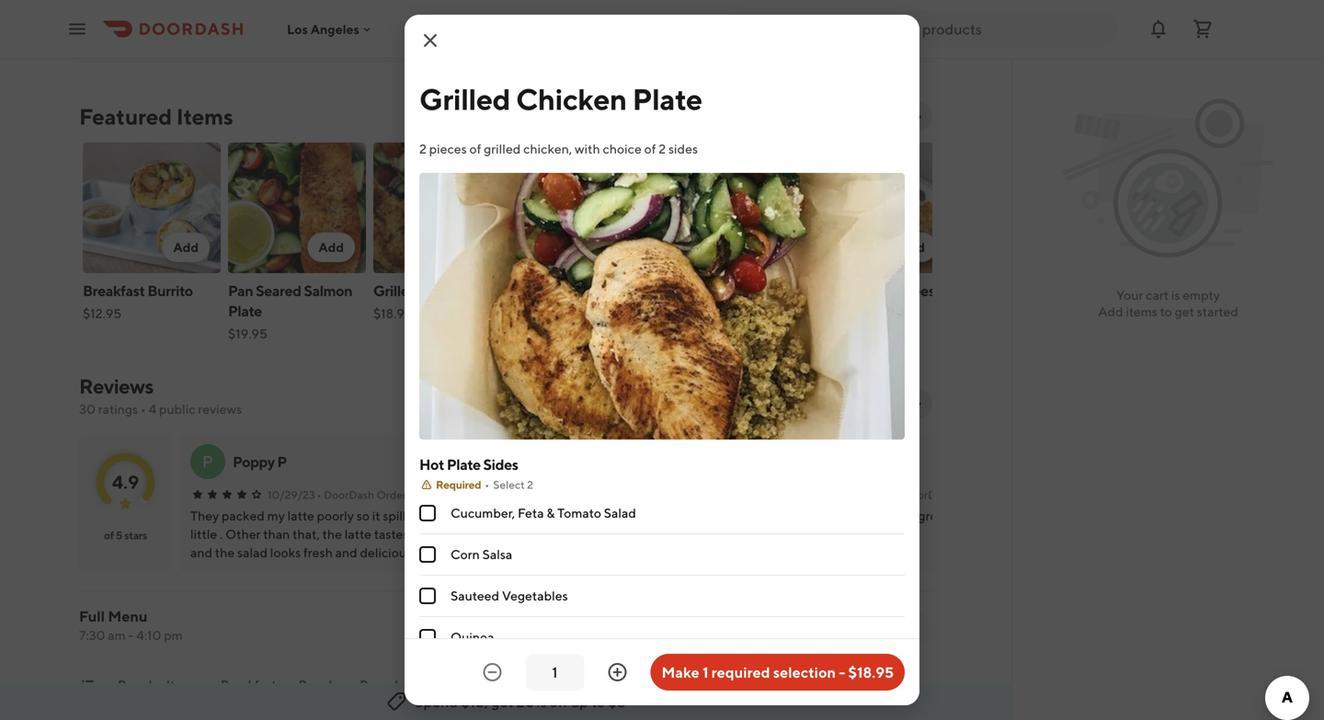 Task type: vqa. For each thing, say whether or not it's contained in the screenshot.
$18.95 in Grilled Chicken Plate $18.95
yes



Task type: locate. For each thing, give the bounding box(es) containing it.
5 add button from the left
[[743, 233, 791, 262]]

& right egg
[[882, 282, 891, 299]]

plate left chicken avocado salad $17.95
[[477, 282, 510, 299]]

1 horizontal spatial get
[[1175, 304, 1194, 319]]

items
[[1126, 304, 1158, 319]]

add review button
[[754, 389, 848, 418]]

c
[[492, 451, 505, 471]]

- for 4:10
[[128, 628, 134, 643]]

your cart is empty add items to get started
[[1098, 287, 1238, 319]]

plate up the required
[[447, 456, 481, 473]]

0 vertical spatial items
[[176, 103, 233, 130]]

hot inside group
[[419, 456, 444, 473]]

add button up burrito
[[162, 233, 210, 262]]

1 horizontal spatial &
[[882, 282, 891, 299]]

p
[[202, 451, 213, 471], [277, 453, 287, 470]]

1 horizontal spatial 2
[[527, 478, 533, 491]]

3 add button from the left
[[453, 233, 500, 262]]

of right 'choice'
[[644, 141, 656, 156]]

items for popular items
[[166, 677, 199, 692]]

get down salads
[[491, 693, 514, 710]]

- inside the make 1 required selection - $18.95 button
[[839, 663, 845, 681]]

add button up grilled chicken plate $18.95
[[453, 233, 500, 262]]

0 vertical spatial grilled
[[419, 82, 510, 116]]

hot plates/bowls button
[[630, 676, 731, 705]]

sides button
[[753, 676, 785, 705]]

0 horizontal spatial doordash
[[324, 488, 374, 501]]

1 vertical spatial sides
[[753, 677, 785, 692]]

p right poppy
[[277, 453, 287, 470]]

close grilled chicken plate image
[[419, 29, 441, 51]]

decrease quantity by 1 image
[[481, 661, 503, 683]]

1 horizontal spatial sides
[[753, 677, 785, 692]]

to down cart
[[1160, 304, 1172, 319]]

add button up cheese
[[889, 233, 936, 262]]

1 horizontal spatial p
[[277, 453, 287, 470]]

0 horizontal spatial breakfast
[[83, 282, 145, 299]]

$18.95
[[373, 306, 413, 321], [848, 663, 894, 681]]

full menu 7:30 am - 4:10 pm
[[79, 607, 183, 643]]

breakfast for breakfast bowl
[[664, 282, 726, 299]]

chicken up 2 pieces of grilled chicken, with choice of 2 sides
[[516, 82, 627, 116]]

angeles
[[311, 21, 359, 37]]

items inside heading
[[176, 103, 233, 130]]

10/29/23
[[268, 488, 315, 501]]

add inside your cart is empty add items to get started
[[1098, 304, 1123, 319]]

plate
[[632, 82, 702, 116], [477, 282, 510, 299], [228, 302, 262, 320], [447, 456, 481, 473]]

group
[[807, 677, 845, 692]]

add for avocado
[[609, 240, 634, 255]]

brunch button
[[360, 676, 402, 705]]

$18.95 inside grilled chicken plate $18.95
[[373, 306, 413, 321]]

• inside hot plate sides group
[[485, 478, 489, 491]]

breakfast
[[83, 282, 145, 299], [664, 282, 726, 299], [221, 677, 276, 692]]

add button for seared
[[308, 233, 355, 262]]

4
[[149, 401, 156, 417]]

0 vertical spatial get
[[1175, 304, 1194, 319]]

1 vertical spatial to
[[591, 693, 605, 710]]

chicken up $17.95 at the top left of page
[[519, 282, 573, 299]]

salad up $17.95 at the top left of page
[[519, 302, 554, 320]]

2 left sides
[[659, 141, 666, 156]]

chicken avocado salad $17.95
[[519, 282, 632, 341]]

chicken inside chicken caprese panini button
[[481, 526, 528, 542]]

doordash for order
[[324, 488, 374, 501]]

2 horizontal spatial &
[[963, 677, 972, 692]]

- inside full menu 7:30 am - 4:10 pm
[[128, 628, 134, 643]]

add button for burrito
[[162, 233, 210, 262]]

hot up the required
[[419, 456, 444, 473]]

grilled chicken plate $18.95
[[373, 282, 510, 321]]

0 horizontal spatial salad
[[519, 302, 554, 320]]

tea
[[974, 677, 995, 692]]

previous image
[[874, 396, 888, 411]]

items inside 'button'
[[166, 677, 199, 692]]

1 horizontal spatial to
[[1160, 304, 1172, 319]]

$10.95
[[809, 306, 850, 321]]

0 horizontal spatial sides
[[483, 456, 518, 473]]

4 add button from the left
[[598, 233, 646, 262]]

0 vertical spatial -
[[128, 628, 134, 643]]

coffee & tea
[[920, 677, 995, 692]]

feta
[[518, 505, 544, 520]]

1 horizontal spatial grilled
[[419, 82, 510, 116]]

& inside hot plate sides group
[[547, 505, 555, 520]]

• select 2
[[485, 478, 533, 491]]

spend $15, get 20% off up to $5
[[415, 693, 626, 710]]

0 horizontal spatial -
[[128, 628, 134, 643]]

hot right increase quantity by 1 icon
[[630, 677, 652, 692]]

los angeles
[[287, 21, 359, 37]]

full
[[79, 607, 105, 625]]

add review
[[765, 396, 837, 411]]

add for seared
[[319, 240, 344, 255]]

1 vertical spatial grilled
[[373, 282, 417, 299]]

plate inside grilled chicken plate $18.95
[[477, 282, 510, 299]]

1 horizontal spatial of
[[469, 141, 481, 156]]

pm
[[164, 628, 183, 643]]

burrito
[[147, 282, 193, 299]]

• for • doordash order
[[317, 488, 322, 501]]

add
[[173, 240, 199, 255], [319, 240, 344, 255], [464, 240, 489, 255], [609, 240, 634, 255], [754, 240, 780, 255], [900, 240, 925, 255], [1098, 304, 1123, 319], [765, 396, 790, 411]]

Sauteed Vegetables checkbox
[[419, 588, 436, 604]]

poppy
[[233, 453, 275, 470]]

seared
[[256, 282, 301, 299]]

hot for hot plate sides
[[419, 456, 444, 473]]

$15,
[[461, 693, 488, 710]]

2 left pieces
[[419, 141, 427, 156]]

breakfast left bagels
[[221, 677, 276, 692]]

empty
[[1183, 287, 1220, 303]]

1 add button from the left
[[162, 233, 210, 262]]

6 add button from the left
[[889, 233, 936, 262]]

los
[[287, 21, 308, 37]]

sauteed
[[451, 588, 499, 603]]

2 horizontal spatial 2
[[659, 141, 666, 156]]

$18.95 inside button
[[848, 663, 894, 681]]

1 vertical spatial review
[[956, 488, 992, 501]]

p left poppy
[[202, 451, 213, 471]]

add button up bowl
[[743, 233, 791, 262]]

doordash
[[324, 488, 374, 501], [903, 488, 953, 501]]

0 horizontal spatial $18.95
[[373, 306, 413, 321]]

1 vertical spatial hot
[[630, 677, 652, 692]]

1 doordash from the left
[[324, 488, 374, 501]]

group catering button
[[807, 676, 898, 705]]

grilled inside grilled chicken plate dialog
[[419, 82, 510, 116]]

featured items heading
[[79, 102, 233, 131]]

reviews
[[198, 401, 242, 417]]

ratings
[[98, 401, 138, 417]]

increase quantity by 1 image
[[606, 661, 629, 683]]

0 horizontal spatial &
[[547, 505, 555, 520]]

chicken inside chicken avocado salad $17.95
[[519, 282, 573, 299]]

review inside add review button
[[793, 396, 837, 411]]

sides
[[483, 456, 518, 473], [753, 677, 785, 692]]

cucumber,
[[451, 505, 515, 520]]

add button for avocado
[[598, 233, 646, 262]]

hot inside button
[[630, 677, 652, 692]]

0 vertical spatial $18.95
[[373, 306, 413, 321]]

2 vertical spatial &
[[963, 677, 972, 692]]

2 add button from the left
[[308, 233, 355, 262]]

- left catering at the right
[[839, 663, 845, 681]]

2 doordash from the left
[[903, 488, 953, 501]]

0 horizontal spatial p
[[202, 451, 213, 471]]

bacon egg & cheese $10.95
[[809, 282, 943, 321]]

reviews 30 ratings • 4 public reviews
[[79, 374, 242, 417]]

chicken inside grilled chicken plate $18.95
[[420, 282, 474, 299]]

plate down pan
[[228, 302, 262, 320]]

1 vertical spatial -
[[839, 663, 845, 681]]

add for egg
[[900, 240, 925, 255]]

next image
[[910, 396, 925, 411]]

to inside your cart is empty add items to get started
[[1160, 304, 1172, 319]]

selection
[[773, 663, 836, 681]]

& left tea
[[963, 677, 972, 692]]

- for $18.95
[[839, 663, 845, 681]]

to
[[1160, 304, 1172, 319], [591, 693, 605, 710]]

2 right the select
[[527, 478, 533, 491]]

bagels button
[[298, 676, 338, 705]]

1 vertical spatial items
[[166, 677, 199, 692]]

0 horizontal spatial get
[[491, 693, 514, 710]]

hot
[[419, 456, 444, 473], [630, 677, 652, 692]]

get down is
[[1175, 304, 1194, 319]]

grilled chicken plate dialog
[[405, 15, 920, 720]]

grilled inside grilled chicken plate $18.95
[[373, 282, 417, 299]]

& right feta
[[547, 505, 555, 520]]

doordash for review
[[903, 488, 953, 501]]

1 horizontal spatial -
[[839, 663, 845, 681]]

chicken
[[516, 82, 627, 116], [420, 282, 474, 299], [519, 282, 573, 299], [481, 526, 528, 542]]

1 horizontal spatial doordash
[[903, 488, 953, 501]]

scroll menu navigation right image
[[910, 678, 925, 692]]

add button up the salmon
[[308, 233, 355, 262]]

chicken,
[[523, 141, 572, 156]]

1 vertical spatial salad
[[604, 505, 636, 520]]

- right am
[[128, 628, 134, 643]]

grilled right the salmon
[[373, 282, 417, 299]]

-
[[128, 628, 134, 643], [839, 663, 845, 681]]

open menu image
[[66, 18, 88, 40]]

1 horizontal spatial salad
[[604, 505, 636, 520]]

0 horizontal spatial review
[[793, 396, 837, 411]]

0 vertical spatial sides
[[483, 456, 518, 473]]

review
[[793, 396, 837, 411], [956, 488, 992, 501]]

1 vertical spatial $18.95
[[848, 663, 894, 681]]

• doordash order
[[317, 488, 407, 501]]

salmon
[[304, 282, 352, 299]]

0 horizontal spatial hot
[[419, 456, 444, 473]]

grilled chicken plate
[[419, 82, 702, 116]]

0 horizontal spatial to
[[591, 693, 605, 710]]

1 vertical spatial get
[[491, 693, 514, 710]]

2 pieces of grilled chicken, with choice of 2 sides
[[419, 141, 698, 156]]

breakfast bowl image
[[664, 143, 802, 273]]

of
[[469, 141, 481, 156], [644, 141, 656, 156], [104, 529, 114, 542]]

breakfast up $12.95
[[83, 282, 145, 299]]

items right popular
[[166, 677, 199, 692]]

1 horizontal spatial hot
[[630, 677, 652, 692]]

$5
[[608, 693, 626, 710]]

0 vertical spatial &
[[882, 282, 891, 299]]

1 vertical spatial &
[[547, 505, 555, 520]]

doordash down next image in the bottom right of the page
[[903, 488, 953, 501]]

0 vertical spatial to
[[1160, 304, 1172, 319]]

pan seared salmon plate image
[[228, 143, 366, 273]]

next button of carousel image
[[910, 109, 925, 124]]

breakfast inside the breakfast burrito $12.95
[[83, 282, 145, 299]]

to right the 'up'
[[591, 693, 605, 710]]

doordash left order
[[324, 488, 374, 501]]

of left 5
[[104, 529, 114, 542]]

2 horizontal spatial breakfast
[[664, 282, 726, 299]]

0 horizontal spatial grilled
[[373, 282, 417, 299]]

items
[[176, 103, 233, 130], [166, 677, 199, 692]]

chicken down grilled chicken plate image at the top left
[[420, 282, 474, 299]]

corn salsa
[[451, 547, 512, 562]]

•
[[141, 401, 146, 417], [485, 478, 489, 491], [317, 488, 322, 501], [896, 488, 901, 501]]

catering
[[847, 677, 898, 692]]

chicken up salsa
[[481, 526, 528, 542]]

&
[[882, 282, 891, 299], [547, 505, 555, 520], [963, 677, 972, 692]]

salads
[[478, 677, 516, 692]]

salad inside hot plate sides group
[[604, 505, 636, 520]]

of left grilled
[[469, 141, 481, 156]]

sauteed vegetables
[[451, 588, 568, 603]]

started
[[1197, 304, 1238, 319]]

• for • doordash review
[[896, 488, 901, 501]]

grilled
[[419, 82, 510, 116], [373, 282, 417, 299]]

& inside bacon egg & cheese $10.95
[[882, 282, 891, 299]]

items right featured
[[176, 103, 233, 130]]

0 vertical spatial salad
[[519, 302, 554, 320]]

add button up avocado
[[598, 233, 646, 262]]

1 horizontal spatial $18.95
[[848, 663, 894, 681]]

0 vertical spatial review
[[793, 396, 837, 411]]

grilled up pieces
[[419, 82, 510, 116]]

plate up sides
[[632, 82, 702, 116]]

breakfast inside "breakfast bowl $14.95"
[[664, 282, 726, 299]]

0 vertical spatial hot
[[419, 456, 444, 473]]

breakfast up $14.95 in the right top of the page
[[664, 282, 726, 299]]

salad up panini
[[604, 505, 636, 520]]

reviews
[[79, 374, 153, 398]]



Task type: describe. For each thing, give the bounding box(es) containing it.
corn
[[451, 547, 480, 562]]

grilled chicken plate image
[[373, 143, 511, 273]]

• inside reviews 30 ratings • 4 public reviews
[[141, 401, 146, 417]]

bacon
[[809, 282, 850, 299]]

avocado
[[575, 282, 632, 299]]

get inside your cart is empty add items to get started
[[1175, 304, 1194, 319]]

salsa
[[482, 547, 512, 562]]

Item Search search field
[[668, 620, 918, 640]]

am
[[108, 628, 126, 643]]

1
[[703, 663, 708, 681]]

select
[[493, 478, 525, 491]]

sides
[[668, 141, 698, 156]]

to for up
[[591, 693, 605, 710]]

hot plate sides group
[[419, 454, 905, 720]]

chicken caprese panini button
[[481, 525, 616, 543]]

add button for egg
[[889, 233, 936, 262]]

Quinoa checkbox
[[419, 629, 436, 646]]

items for featured items
[[176, 103, 233, 130]]

choice
[[603, 141, 642, 156]]

sides inside group
[[483, 456, 518, 473]]

caprese
[[530, 526, 578, 542]]

20%
[[516, 693, 547, 710]]

popular
[[118, 677, 163, 692]]

$14.95
[[664, 306, 703, 321]]

hot for hot plates/bowls
[[630, 677, 652, 692]]

Cucumber, Feta & Tomato Salad checkbox
[[419, 505, 436, 521]]

is
[[1171, 287, 1180, 303]]

plate inside hot plate sides group
[[447, 456, 481, 473]]

add inside add review button
[[765, 396, 790, 411]]

$12.95
[[83, 306, 122, 321]]

stars
[[124, 529, 147, 542]]

• for • select 2
[[485, 478, 489, 491]]

featured items
[[79, 103, 233, 130]]

2 horizontal spatial of
[[644, 141, 656, 156]]

grilled for grilled chicken plate
[[419, 82, 510, 116]]

reviews link
[[79, 374, 153, 398]]

0 horizontal spatial 2
[[419, 141, 427, 156]]

to for items
[[1160, 304, 1172, 319]]

Corn Salsa checkbox
[[419, 546, 436, 563]]

breakfast button
[[221, 676, 276, 705]]

poppy p
[[233, 453, 287, 470]]

30
[[79, 401, 96, 417]]

add for bowl
[[754, 240, 780, 255]]

order
[[377, 488, 407, 501]]

menu
[[108, 607, 148, 625]]

7:30
[[79, 628, 105, 643]]

coffee
[[920, 677, 961, 692]]

• doordash review
[[896, 488, 992, 501]]

pan
[[228, 282, 253, 299]]

grilled
[[484, 141, 521, 156]]

salad inside chicken avocado salad $17.95
[[519, 302, 554, 320]]

popular items
[[118, 677, 199, 692]]

& inside coffee & tea button
[[963, 677, 972, 692]]

5
[[116, 529, 122, 542]]

add button for chicken
[[453, 233, 500, 262]]

hot plates/bowls
[[630, 677, 731, 692]]

off
[[549, 693, 568, 710]]

quinoa
[[451, 629, 494, 645]]

1 horizontal spatial review
[[956, 488, 992, 501]]

your
[[1116, 287, 1143, 303]]

of 5 stars
[[104, 529, 147, 542]]

2 inside hot plate sides group
[[527, 478, 533, 491]]

spend
[[415, 693, 458, 710]]

breakfast burrito $12.95
[[83, 282, 193, 321]]

add for burrito
[[173, 240, 199, 255]]

up
[[571, 693, 588, 710]]

cheese
[[894, 282, 943, 299]]

featured
[[79, 103, 172, 130]]

sandwiches button
[[538, 676, 608, 705]]

brunch
[[360, 677, 402, 692]]

group catering
[[807, 677, 898, 692]]

chicken inside grilled chicken plate dialog
[[516, 82, 627, 116]]

make 1 required selection - $18.95 button
[[651, 654, 905, 691]]

bagels
[[298, 677, 338, 692]]

make 1 required selection - $18.95
[[662, 663, 894, 681]]

required
[[436, 478, 481, 491]]

0 horizontal spatial of
[[104, 529, 114, 542]]

4.9
[[112, 471, 139, 493]]

bowl
[[729, 282, 761, 299]]

bacon egg & cheese image
[[809, 143, 947, 273]]

salads button
[[478, 676, 516, 705]]

tomato
[[557, 505, 601, 520]]

Current quantity is 1 number field
[[537, 662, 573, 682]]

pan seared salmon plate $19.95
[[228, 282, 352, 341]]

breakfast for breakfast burrito
[[83, 282, 145, 299]]

panini
[[580, 526, 616, 542]]

0 items, open order cart image
[[1192, 18, 1214, 40]]

add button for bowl
[[743, 233, 791, 262]]

plates/bowls
[[654, 677, 731, 692]]

chicken avocado salad image
[[519, 143, 657, 273]]

1 horizontal spatial breakfast
[[221, 677, 276, 692]]

$17.95
[[519, 326, 556, 341]]

egg
[[853, 282, 879, 299]]

plate inside pan seared salmon plate $19.95
[[228, 302, 262, 320]]

& for feta
[[547, 505, 555, 520]]

pieces
[[429, 141, 467, 156]]

grilled for grilled chicken plate $18.95
[[373, 282, 417, 299]]

4:10
[[136, 628, 161, 643]]

& for egg
[[882, 282, 891, 299]]

notification bell image
[[1148, 18, 1170, 40]]

required
[[711, 663, 770, 681]]

add for chicken
[[464, 240, 489, 255]]

make
[[662, 663, 700, 681]]

breakfast bowl $14.95
[[664, 282, 761, 321]]

public
[[159, 401, 195, 417]]

coffee & tea button
[[920, 676, 995, 705]]

breakfast burrito image
[[83, 143, 221, 273]]



